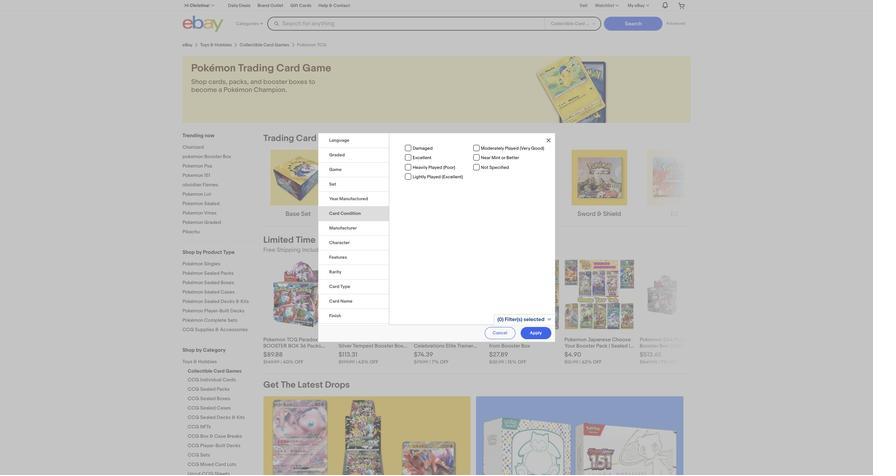 Task type: locate. For each thing, give the bounding box(es) containing it.
the
[[281, 380, 296, 391]]

built down pokémon sealed decks & kits link
[[220, 308, 229, 314]]

box inside 1x evolutions booster pack from booster box $27.89 $32.99 | 15% off
[[521, 343, 530, 350]]

type up pokémon singles link
[[223, 249, 235, 256]]

tab list inside (0) filter(s) selected dialog
[[319, 134, 389, 456]]

type inside (0) filter(s) selected dialog
[[341, 284, 350, 290]]

graded down the language
[[329, 152, 345, 158]]

ccg mixed card lots link
[[188, 462, 254, 469]]

36 inside pokemon tcg paradox rift booster box 36 packs sealed new
[[300, 343, 306, 350]]

| right $79.99 text box
[[430, 359, 431, 365]]

packs right box
[[307, 343, 321, 350]]

1 vertical spatial game
[[319, 133, 343, 144]]

1 horizontal spatial paradox
[[674, 337, 694, 343]]

ebay down ebay home image
[[183, 42, 193, 48]]

rift left silver
[[319, 337, 328, 343]]

2 vertical spatial played
[[427, 174, 441, 180]]

flames
[[203, 182, 218, 188]]

0 horizontal spatial rift
[[319, 337, 328, 343]]

|
[[609, 343, 610, 350], [629, 343, 630, 350], [281, 359, 282, 365], [356, 359, 357, 365], [430, 359, 431, 365], [506, 359, 507, 365], [580, 359, 581, 365], [659, 359, 660, 365]]

sealed right 'japanese'
[[611, 343, 628, 350]]

1 horizontal spatial set
[[329, 182, 336, 187]]

sets up mixed
[[200, 453, 210, 459]]

not
[[481, 165, 489, 170]]

daily deals link
[[228, 2, 251, 10]]

$513.65 $549.95 | 7% off
[[640, 351, 678, 365]]

outlet
[[271, 3, 283, 8]]

features
[[329, 255, 347, 260]]

off inside $513.65 $549.95 | 7% off
[[669, 359, 678, 365]]

0 vertical spatial toys
[[200, 42, 209, 48]]

(0) filter(s) selected dialog
[[0, 0, 873, 476]]

toys & hobbies link down category
[[183, 359, 249, 366]]

5 off from the left
[[593, 359, 602, 365]]

15%
[[508, 359, 517, 365]]

paradox inside pokemon tcg paradox rift booster box 36 packs sealed new
[[299, 337, 318, 343]]

1 vertical spatial collectible
[[188, 369, 213, 374]]

7% for $513.65
[[661, 359, 668, 365]]

built inside toys & hobbies collectible card games ccg individual cards ccg sealed packs ccg sealed boxes ccg sealed cases ccg sealed decks & kits ccg nfts ccg box & case breaks ccg player-built decks ccg sets ccg mixed card lots
[[216, 443, 225, 449]]

2 off from the left
[[370, 359, 378, 365]]

packs down ccg individual cards link
[[217, 387, 230, 393]]

0 vertical spatial set
[[329, 182, 336, 187]]

1x evolutions booster pack from booster box image
[[489, 260, 559, 330]]

better
[[507, 155, 519, 161]]

1 vertical spatial hobbies
[[198, 359, 217, 365]]

sealed down pokémon sealed boxes link
[[204, 289, 220, 295]]

kid
[[428, 349, 436, 356]]

heavily played (poor)
[[413, 165, 455, 170]]

0 horizontal spatial shield
[[383, 337, 398, 343]]

$32.99 text field
[[489, 359, 504, 365]]

set up year
[[329, 182, 336, 187]]

banner
[[183, 0, 691, 34]]

tab list
[[319, 134, 389, 456]]

off right 40% at the bottom left of the page
[[295, 359, 303, 365]]

2 new from the left
[[361, 349, 372, 356]]

booster down charizard link
[[205, 154, 222, 160]]

rift inside pokemon sv4 paradox rift booster box case (6 boxes) factory sealed in stock!
[[695, 337, 703, 343]]

off down icarus
[[440, 359, 449, 365]]

player- up complete
[[204, 308, 220, 314]]

1 horizontal spatial new
[[361, 349, 372, 356]]

2 paradox from the left
[[674, 337, 694, 343]]

rift inside pokemon tcg paradox rift booster box 36 packs sealed new
[[319, 337, 328, 343]]

boxes down ccg sealed packs link
[[217, 396, 230, 402]]

boxes inside toys & hobbies collectible card games ccg individual cards ccg sealed packs ccg sealed boxes ccg sealed cases ccg sealed decks & kits ccg nfts ccg box & case breaks ccg player-built decks ccg sets ccg mixed card lots
[[217, 396, 230, 402]]

played up lightly played (excellent)
[[429, 165, 442, 170]]

ccg left supplies
[[183, 327, 194, 333]]

0 horizontal spatial games
[[226, 369, 242, 374]]

obsidian
[[183, 182, 202, 188]]

7% down 'kid'
[[432, 359, 439, 365]]

toys & hobbies link down ebay home image
[[200, 42, 232, 48]]

silver
[[339, 343, 352, 350]]

pokemon lot link
[[183, 191, 254, 198]]

1 vertical spatial built
[[216, 443, 225, 449]]

1 7% from the left
[[432, 359, 439, 365]]

0 vertical spatial games
[[275, 42, 289, 48]]

| left 40% at the bottom left of the page
[[281, 359, 282, 365]]

gift cards link
[[290, 2, 312, 10]]

nfts
[[200, 424, 211, 430]]

(poor)
[[443, 165, 455, 170]]

off for $74.39
[[440, 359, 449, 365]]

ccg down ccg individual cards link
[[188, 387, 199, 393]]

1 vertical spatial games
[[226, 369, 242, 374]]

(0)
[[498, 317, 504, 323]]

0 horizontal spatial 36
[[300, 343, 306, 350]]

None submit
[[604, 17, 663, 31]]

1 vertical spatial played
[[429, 165, 442, 170]]

sealed up $149.99
[[263, 349, 280, 356]]

new inside the 'pokemon sword & shield silver tempest booster box 36 packs new sealed'
[[361, 349, 372, 356]]

help & contact
[[319, 3, 350, 8]]

1 horizontal spatial rift
[[695, 337, 703, 343]]

1 horizontal spatial deals
[[318, 235, 341, 246]]

card left name
[[329, 299, 340, 304]]

pokémon sealed decks & kits link
[[183, 299, 254, 305]]

lots
[[227, 462, 237, 468]]

off inside $113.31 $199.99 | 43% off
[[370, 359, 378, 365]]

graded
[[329, 152, 345, 158], [204, 220, 221, 226]]

sword & shield image
[[572, 150, 627, 206]]

heavily
[[413, 165, 428, 170]]

36
[[300, 343, 306, 350], [339, 349, 345, 356]]

ccg down ccg sealed packs link
[[188, 396, 199, 402]]

sealed
[[204, 201, 220, 207], [204, 271, 220, 276], [204, 280, 220, 286], [204, 289, 220, 295], [204, 299, 220, 305], [611, 343, 628, 350], [263, 349, 280, 356], [373, 349, 389, 356], [200, 387, 216, 393], [200, 396, 216, 402], [200, 406, 216, 411], [200, 415, 216, 421]]

shop left category
[[183, 347, 195, 354]]

| inside $89.88 $149.99 | 40% off
[[281, 359, 282, 365]]

1 horizontal spatial cards
[[299, 3, 312, 8]]

0 vertical spatial hobbies
[[215, 42, 232, 48]]

0 vertical spatial played
[[505, 146, 519, 151]]

shop inside pokémon trading card game shop cards, packs, and booster boxes to become a pokémon champion.
[[191, 78, 207, 86]]

0 vertical spatial cards
[[299, 3, 312, 8]]

1 vertical spatial player-
[[200, 443, 216, 449]]

tab list containing language
[[319, 134, 389, 456]]

1 vertical spatial by
[[196, 347, 202, 354]]

$549.95 text field
[[640, 359, 658, 365]]

2 7% from the left
[[661, 359, 668, 365]]

| left 15% on the right bottom of the page
[[506, 359, 507, 365]]

tab
[[319, 324, 389, 339]]

box down charizard link
[[223, 154, 231, 160]]

card up boxes
[[276, 62, 300, 75]]

off for $89.88
[[295, 359, 303, 365]]

box
[[223, 154, 231, 160], [395, 343, 404, 350], [521, 343, 530, 350], [660, 343, 669, 350], [200, 434, 209, 440]]

1 vertical spatial type
[[341, 284, 350, 290]]

None text field
[[263, 397, 471, 476], [476, 397, 684, 476], [263, 397, 471, 476], [476, 397, 684, 476]]

shop by product type
[[183, 249, 235, 256]]

mint
[[492, 155, 501, 161]]

case
[[214, 434, 226, 440]]

near mint or better
[[481, 155, 519, 161]]

booster
[[263, 343, 287, 350]]

$149.99
[[263, 359, 280, 365]]

deals
[[239, 3, 251, 8], [318, 235, 341, 246]]

**sealed
[[414, 337, 434, 343]]

0 vertical spatial shop
[[191, 78, 207, 86]]

1 horizontal spatial pack
[[596, 343, 608, 350]]

built
[[220, 308, 229, 314], [216, 443, 225, 449]]

1 paradox from the left
[[299, 337, 318, 343]]

rift for $513.65
[[695, 337, 703, 343]]

cards
[[299, 3, 312, 8], [223, 377, 236, 383]]

off right 43%
[[370, 359, 378, 365]]

0 horizontal spatial ebay
[[183, 42, 193, 48]]

| right available
[[629, 343, 630, 350]]

multiple
[[565, 349, 584, 356]]

0 vertical spatial collectible
[[240, 42, 263, 48]]

deals up the "included"
[[318, 235, 341, 246]]

off inside $4.90 $12.99 | 62% off
[[593, 359, 602, 365]]

game inside pokémon trading card game shop cards, packs, and booster boxes to become a pokémon champion.
[[303, 62, 331, 75]]

ccg inside pokémon singles pokémon sealed packs pokémon sealed boxes pokémon sealed cases pokémon sealed decks & kits pokémon player-built decks pokémon complete sets ccg supplies & accessories
[[183, 327, 194, 333]]

name
[[341, 299, 353, 304]]

off right 15% on the right bottom of the page
[[518, 359, 527, 365]]

pack down "apply"
[[540, 337, 552, 343]]

collectible up pokémon trading card game shop cards, packs, and booster boxes to become a pokémon champion.
[[240, 42, 263, 48]]

| left 43%
[[356, 359, 357, 365]]

paradox
[[299, 337, 318, 343], [674, 337, 694, 343]]

booster up $4.90 $12.99 | 62% off on the bottom right of page
[[577, 343, 595, 350]]

1 rift from the left
[[319, 337, 328, 343]]

packs down pokémon singles link
[[221, 271, 234, 276]]

0 horizontal spatial sets
[[200, 453, 210, 459]]

booster right tempest
[[375, 343, 394, 350]]

brand
[[258, 3, 270, 8]]

2 rift from the left
[[695, 337, 703, 343]]

manufacturer
[[329, 226, 357, 231]]

booster
[[263, 78, 287, 86]]

card type
[[329, 284, 350, 290]]

1 vertical spatial sets
[[200, 453, 210, 459]]

cancel button
[[485, 327, 516, 340]]

moderately
[[481, 146, 504, 151]]

0 vertical spatial kits
[[241, 299, 249, 305]]

0 vertical spatial by
[[196, 249, 202, 256]]

$513.65
[[640, 351, 662, 359]]

new up 40% at the bottom left of the page
[[281, 349, 292, 356]]

cases down ccg sealed boxes link
[[217, 406, 231, 411]]

box down nfts
[[200, 434, 209, 440]]

pokemon japanese choose your booster pack | sealed | multiple packs available
[[565, 337, 631, 356]]

played down heavily played (poor)
[[427, 174, 441, 180]]

pokémon complete sets link
[[183, 318, 254, 324]]

0 horizontal spatial pack
[[540, 337, 552, 343]]

**sealed pokemon celebrations elite trainer box** kid icarus
[[414, 337, 473, 356]]

booster inside pokemon japanese choose your booster pack | sealed | multiple packs available
[[577, 343, 595, 350]]

hobbies inside toys & hobbies collectible card games ccg individual cards ccg sealed packs ccg sealed boxes ccg sealed cases ccg sealed decks & kits ccg nfts ccg box & case breaks ccg player-built decks ccg sets ccg mixed card lots
[[198, 359, 217, 365]]

rarity
[[329, 270, 342, 275]]

limited
[[263, 235, 294, 246]]

cards up ccg sealed packs link
[[223, 377, 236, 383]]

1 vertical spatial toys & hobbies link
[[183, 359, 249, 366]]

graded down vmax
[[204, 220, 221, 226]]

| inside $4.90 $12.99 | 62% off
[[580, 359, 581, 365]]

1 horizontal spatial 7%
[[661, 359, 668, 365]]

packs up $199.99
[[346, 349, 360, 356]]

deals inside daily deals link
[[239, 3, 251, 8]]

1 horizontal spatial toys
[[200, 42, 209, 48]]

or
[[502, 155, 506, 161]]

free
[[263, 247, 276, 254]]

1 new from the left
[[281, 349, 292, 356]]

daily
[[228, 3, 238, 8]]

deals right the daily
[[239, 3, 251, 8]]

built inside pokémon singles pokémon sealed packs pokémon sealed boxes pokémon sealed cases pokémon sealed decks & kits pokémon player-built decks pokémon complete sets ccg supplies & accessories
[[220, 308, 229, 314]]

7% inside $74.39 $79.99 | 7% off
[[432, 359, 439, 365]]

played for moderately
[[505, 146, 519, 151]]

sealed up vmax
[[204, 201, 220, 207]]

sealed inside the 'pokemon sword & shield silver tempest booster box 36 packs new sealed'
[[373, 349, 389, 356]]

shop for category
[[183, 347, 195, 354]]

1 horizontal spatial sword
[[578, 211, 596, 218]]

cards inside account navigation
[[299, 3, 312, 8]]

| right '$549.95' text box
[[659, 359, 660, 365]]

icarus
[[437, 349, 452, 356]]

breaks
[[227, 434, 242, 440]]

1 horizontal spatial ebay
[[635, 3, 645, 8]]

packs inside pokémon singles pokémon sealed packs pokémon sealed boxes pokémon sealed cases pokémon sealed decks & kits pokémon player-built decks pokémon complete sets ccg supplies & accessories
[[221, 271, 234, 276]]

0 vertical spatial game
[[303, 62, 331, 75]]

sealed inside charizard pokemon booster box pokemon psa pokemon 151 obsidian flames pokemon lot pokemon sealed pokemon vmax pokemon graded pikachu
[[204, 201, 220, 207]]

0 horizontal spatial 7%
[[432, 359, 439, 365]]

none submit inside banner
[[604, 17, 663, 31]]

0 vertical spatial player-
[[204, 308, 220, 314]]

(very
[[520, 146, 530, 151]]

sets inside toys & hobbies collectible card games ccg individual cards ccg sealed packs ccg sealed boxes ccg sealed cases ccg sealed decks & kits ccg nfts ccg box & case breaks ccg player-built decks ccg sets ccg mixed card lots
[[200, 453, 210, 459]]

sealed down individual
[[200, 387, 216, 393]]

sealed inside pokemon tcg paradox rift booster box 36 packs sealed new
[[263, 349, 280, 356]]

card
[[264, 42, 274, 48], [276, 62, 300, 75], [296, 133, 317, 144], [329, 211, 340, 217], [329, 284, 340, 290], [329, 299, 340, 304], [214, 369, 225, 374], [215, 462, 226, 468]]

& inside the 'pokemon sword & shield silver tempest booster box 36 packs new sealed'
[[378, 337, 382, 343]]

sealed right $113.31
[[373, 349, 389, 356]]

3 off from the left
[[440, 359, 449, 365]]

$113.31
[[339, 351, 357, 359]]

card down the rarity at the bottom of page
[[329, 284, 340, 290]]

type up name
[[341, 284, 350, 290]]

box left case
[[660, 343, 669, 350]]

1 horizontal spatial type
[[341, 284, 350, 290]]

graded inside charizard pokemon booster box pokemon psa pokemon 151 obsidian flames pokemon lot pokemon sealed pokemon vmax pokemon graded pikachu
[[204, 220, 221, 226]]

1 vertical spatial kits
[[237, 415, 245, 421]]

toys right ebay 'link'
[[200, 42, 209, 48]]

$149.99 text field
[[263, 359, 280, 365]]

1 horizontal spatial 36
[[339, 349, 345, 356]]

latest
[[298, 380, 323, 391]]

played for heavily
[[429, 165, 442, 170]]

2 vertical spatial shop
[[183, 347, 195, 354]]

| left "62%"
[[580, 359, 581, 365]]

pokemon japanese choose your booster pack | sealed | multiple packs available image
[[565, 260, 634, 330]]

36 right box
[[300, 343, 306, 350]]

packs inside pokemon tcg paradox rift booster box 36 packs sealed new
[[307, 343, 321, 350]]

cards right gift
[[299, 3, 312, 8]]

1 vertical spatial deals
[[318, 235, 341, 246]]

neo genesis link
[[339, 150, 408, 219]]

2 vertical spatial game
[[329, 167, 342, 173]]

& inside account navigation
[[329, 3, 333, 8]]

sword inside the 'pokemon sword & shield silver tempest booster box 36 packs new sealed'
[[362, 337, 377, 343]]

7% inside $513.65 $549.95 | 7% off
[[661, 359, 668, 365]]

ex image
[[647, 150, 703, 206]]

neo genesis
[[355, 211, 392, 218]]

0 vertical spatial ebay
[[635, 3, 645, 8]]

sealed up nfts
[[200, 415, 216, 421]]

base
[[286, 211, 300, 218]]

deals inside "limited time deals free shipping included"
[[318, 235, 341, 246]]

collectible
[[240, 42, 263, 48], [188, 369, 213, 374]]

sets up accessories
[[228, 318, 238, 324]]

0 horizontal spatial graded
[[204, 220, 221, 226]]

1 vertical spatial graded
[[204, 220, 221, 226]]

0 vertical spatial built
[[220, 308, 229, 314]]

0 vertical spatial type
[[223, 249, 235, 256]]

sealed down pokémon sealed cases link
[[204, 299, 220, 305]]

0 horizontal spatial paradox
[[299, 337, 318, 343]]

shop down the pikachu
[[183, 249, 195, 256]]

36 up $199.99 text field
[[339, 349, 345, 356]]

4 off from the left
[[518, 359, 527, 365]]

shop for product
[[183, 249, 195, 256]]

1 by from the top
[[196, 249, 202, 256]]

by left category
[[196, 347, 202, 354]]

151
[[204, 173, 210, 179]]

1 horizontal spatial shield
[[603, 211, 621, 218]]

by left product
[[196, 249, 202, 256]]

$549.95
[[640, 359, 658, 365]]

pokemon sword & shield silver tempest booster box 36 packs new sealed image
[[347, 260, 400, 330]]

champion.
[[254, 86, 287, 94]]

cases down pokémon sealed boxes link
[[221, 289, 235, 295]]

cases inside toys & hobbies collectible card games ccg individual cards ccg sealed packs ccg sealed boxes ccg sealed cases ccg sealed decks & kits ccg nfts ccg box & case breaks ccg player-built decks ccg sets ccg mixed card lots
[[217, 406, 231, 411]]

sun & moon image
[[496, 150, 552, 206]]

0 horizontal spatial sword
[[362, 337, 377, 343]]

ccg down the ccg player-built decks link
[[188, 453, 199, 459]]

0 vertical spatial boxes
[[221, 280, 234, 286]]

1 horizontal spatial graded
[[329, 152, 345, 158]]

off for $513.65
[[669, 359, 678, 365]]

off inside $89.88 $149.99 | 40% off
[[295, 359, 303, 365]]

0 horizontal spatial cards
[[223, 377, 236, 383]]

new up 43%
[[361, 349, 372, 356]]

packs up "62%"
[[585, 349, 599, 356]]

1 vertical spatial boxes
[[217, 396, 230, 402]]

0 horizontal spatial toys
[[183, 359, 193, 365]]

charizard pokemon booster box pokemon psa pokemon 151 obsidian flames pokemon lot pokemon sealed pokemon vmax pokemon graded pikachu
[[183, 144, 231, 235]]

paradox up the in
[[674, 337, 694, 343]]

0 vertical spatial toys & hobbies link
[[200, 42, 232, 48]]

excellent
[[413, 155, 432, 161]]

time
[[296, 235, 316, 246]]

obsidian flames link
[[183, 182, 254, 189]]

0 vertical spatial trading
[[238, 62, 274, 75]]

toys inside toys & hobbies collectible card games ccg individual cards ccg sealed packs ccg sealed boxes ccg sealed cases ccg sealed decks & kits ccg nfts ccg box & case breaks ccg player-built decks ccg sets ccg mixed card lots
[[183, 359, 193, 365]]

sets inside pokémon singles pokémon sealed packs pokémon sealed boxes pokémon sealed cases pokémon sealed decks & kits pokémon player-built decks pokémon complete sets ccg supplies & accessories
[[228, 318, 238, 324]]

&
[[329, 3, 333, 8], [210, 42, 214, 48], [597, 211, 602, 218], [236, 299, 239, 305], [215, 327, 219, 333], [378, 337, 382, 343], [194, 359, 197, 365], [232, 415, 236, 421], [210, 434, 213, 440]]

pokemon inside pokemon tcg paradox rift booster box 36 packs sealed new
[[263, 337, 286, 343]]

1 vertical spatial set
[[301, 211, 311, 218]]

drops
[[325, 380, 350, 391]]

lightly played (excellent)
[[413, 174, 463, 180]]

from
[[489, 343, 500, 350]]

1 vertical spatial sword
[[362, 337, 377, 343]]

pack left choose
[[596, 343, 608, 350]]

kits down pokémon sealed cases link
[[241, 299, 249, 305]]

0 vertical spatial graded
[[329, 152, 345, 158]]

0 vertical spatial cases
[[221, 289, 235, 295]]

played up better on the right
[[505, 146, 519, 151]]

$89.88
[[263, 351, 283, 359]]

hobbies down ebay home image
[[215, 42, 232, 48]]

1 vertical spatial cases
[[217, 406, 231, 411]]

off down sealed
[[669, 359, 678, 365]]

1 vertical spatial toys
[[183, 359, 193, 365]]

0 vertical spatial sets
[[228, 318, 238, 324]]

pokemon
[[183, 154, 203, 160]]

vmax
[[204, 210, 217, 216]]

cards inside toys & hobbies collectible card games ccg individual cards ccg sealed packs ccg sealed boxes ccg sealed cases ccg sealed decks & kits ccg nfts ccg box & case breaks ccg player-built decks ccg sets ccg mixed card lots
[[223, 377, 236, 383]]

1 vertical spatial cards
[[223, 377, 236, 383]]

box left box**
[[395, 343, 404, 350]]

1 off from the left
[[295, 359, 303, 365]]

rift up stock!
[[695, 337, 703, 343]]

7% down sealed
[[661, 359, 668, 365]]

hobbies down shop by category
[[198, 359, 217, 365]]

shield inside the 'pokemon sword & shield silver tempest booster box 36 packs new sealed'
[[383, 337, 398, 343]]

by for product
[[196, 249, 202, 256]]

complete
[[204, 318, 227, 324]]

0 horizontal spatial deals
[[239, 3, 251, 8]]

off inside 1x evolutions booster pack from booster box $27.89 $32.99 | 15% off
[[518, 359, 527, 365]]

0 horizontal spatial new
[[281, 349, 292, 356]]

ccg sealed boxes link
[[188, 396, 254, 403]]

set
[[329, 182, 336, 187], [301, 211, 311, 218]]

1 horizontal spatial sets
[[228, 318, 238, 324]]

toys down shop by category
[[183, 359, 193, 365]]

0 vertical spatial shield
[[603, 211, 621, 218]]

off inside $74.39 $79.99 | 7% off
[[440, 359, 449, 365]]

0 horizontal spatial type
[[223, 249, 235, 256]]

collectible inside toys & hobbies collectible card games ccg individual cards ccg sealed packs ccg sealed boxes ccg sealed cases ccg sealed decks & kits ccg nfts ccg box & case breaks ccg player-built decks ccg sets ccg mixed card lots
[[188, 369, 213, 374]]

0 vertical spatial deals
[[239, 3, 251, 8]]

1 vertical spatial shop
[[183, 249, 195, 256]]

paradox inside pokemon sv4 paradox rift booster box case (6 boxes) factory sealed in stock!
[[674, 337, 694, 343]]

finish
[[329, 313, 341, 319]]

booster inside charizard pokemon booster box pokemon psa pokemon 151 obsidian flames pokemon lot pokemon sealed pokemon vmax pokemon graded pikachu
[[205, 154, 222, 160]]

help
[[319, 3, 328, 8]]

off right "62%"
[[593, 359, 602, 365]]

booster up the $513.65
[[640, 343, 659, 350]]

1 vertical spatial shield
[[383, 337, 398, 343]]

2 by from the top
[[196, 347, 202, 354]]

6 off from the left
[[669, 359, 678, 365]]

0 horizontal spatial collectible
[[188, 369, 213, 374]]



Task type: describe. For each thing, give the bounding box(es) containing it.
pokémon sealed cases link
[[183, 289, 254, 296]]

graded inside tab list
[[329, 152, 345, 158]]

genesis
[[368, 211, 392, 218]]

packs,
[[229, 78, 249, 86]]

card left the language
[[296, 133, 317, 144]]

collectible card games link
[[240, 42, 289, 48]]

packs inside the 'pokemon sword & shield silver tempest booster box 36 packs new sealed'
[[346, 349, 360, 356]]

1 horizontal spatial collectible
[[240, 42, 263, 48]]

included
[[302, 247, 326, 254]]

booster up $27.89
[[502, 343, 520, 350]]

$79.99 text field
[[414, 359, 428, 365]]

ccg down "ccg box & case breaks" link
[[188, 443, 199, 449]]

player- inside toys & hobbies collectible card games ccg individual cards ccg sealed packs ccg sealed boxes ccg sealed cases ccg sealed decks & kits ccg nfts ccg box & case breaks ccg player-built decks ccg sets ccg mixed card lots
[[200, 443, 216, 449]]

ccg down ccg sealed boxes link
[[188, 406, 199, 411]]

trading card game generations
[[263, 133, 396, 144]]

decks down pokémon sealed cases link
[[221, 299, 235, 305]]

toys for toys & hobbies collectible card games ccg individual cards ccg sealed packs ccg sealed boxes ccg sealed cases ccg sealed decks & kits ccg nfts ccg box & case breaks ccg player-built decks ccg sets ccg mixed card lots
[[183, 359, 193, 365]]

ccg sets link
[[188, 453, 254, 459]]

| inside $113.31 $199.99 | 43% off
[[356, 359, 357, 365]]

supplies
[[195, 327, 214, 333]]

psa
[[204, 163, 212, 169]]

card down ccg sets link at the bottom left
[[215, 462, 226, 468]]

toys for toys & hobbies
[[200, 42, 209, 48]]

| inside 1x evolutions booster pack from booster box $27.89 $32.99 | 15% off
[[506, 359, 507, 365]]

box inside the 'pokemon sword & shield silver tempest booster box 36 packs new sealed'
[[395, 343, 404, 350]]

good)
[[531, 146, 544, 151]]

new inside pokemon tcg paradox rift booster box 36 packs sealed new
[[281, 349, 292, 356]]

0 vertical spatial sword
[[578, 211, 596, 218]]

packs inside pokemon japanese choose your booster pack | sealed | multiple packs available
[[585, 349, 599, 356]]

pokémon trading card game shop cards, packs, and booster boxes to become a pokémon champion.
[[191, 62, 331, 94]]

ccg sealed cases link
[[188, 406, 254, 412]]

to
[[309, 78, 315, 86]]

sealed down ccg sealed boxes link
[[200, 406, 216, 411]]

available
[[600, 349, 622, 356]]

your shopping cart image
[[678, 2, 686, 9]]

packs inside toys & hobbies collectible card games ccg individual cards ccg sealed packs ccg sealed boxes ccg sealed cases ccg sealed decks & kits ccg nfts ccg box & case breaks ccg player-built decks ccg sets ccg mixed card lots
[[217, 387, 230, 393]]

off for $113.31
[[370, 359, 378, 365]]

ccg left nfts
[[188, 424, 199, 430]]

watchlist
[[595, 3, 614, 8]]

pokemon sealed link
[[183, 201, 254, 207]]

your
[[565, 343, 575, 350]]

7% for $74.39
[[432, 359, 439, 365]]

box inside pokemon sv4 paradox rift booster box case (6 boxes) factory sealed in stock!
[[660, 343, 669, 350]]

$199.99 text field
[[339, 359, 355, 365]]

kits inside pokémon singles pokémon sealed packs pokémon sealed boxes pokémon sealed cases pokémon sealed decks & kits pokémon player-built decks pokémon complete sets ccg supplies & accessories
[[241, 299, 249, 305]]

pokemon booster box link
[[183, 154, 254, 160]]

apply
[[530, 330, 542, 336]]

banner containing sell
[[183, 0, 691, 34]]

cancel
[[493, 330, 507, 336]]

box inside charizard pokemon booster box pokemon psa pokemon 151 obsidian flames pokemon lot pokemon sealed pokemon vmax pokemon graded pikachu
[[223, 154, 231, 160]]

$89.88 $149.99 | 40% off
[[263, 351, 303, 365]]

box inside toys & hobbies collectible card games ccg individual cards ccg sealed packs ccg sealed boxes ccg sealed cases ccg sealed decks & kits ccg nfts ccg box & case breaks ccg player-built decks ccg sets ccg mixed card lots
[[200, 434, 209, 440]]

booster inside the 'pokemon sword & shield silver tempest booster box 36 packs new sealed'
[[375, 343, 394, 350]]

$12.99 text field
[[565, 359, 579, 365]]

year
[[329, 196, 338, 202]]

trading inside pokémon trading card game shop cards, packs, and booster boxes to become a pokémon champion.
[[238, 62, 274, 75]]

category
[[203, 347, 226, 354]]

sealed down singles
[[204, 271, 220, 276]]

collectible card games
[[240, 42, 289, 48]]

played for lightly
[[427, 174, 441, 180]]

boxes inside pokémon singles pokémon sealed packs pokémon sealed boxes pokémon sealed cases pokémon sealed decks & kits pokémon player-built decks pokémon complete sets ccg supplies & accessories
[[221, 280, 234, 286]]

ccg sealed decks & kits link
[[188, 415, 254, 422]]

decks down breaks on the bottom left
[[227, 443, 241, 449]]

pokémon sealed packs link
[[183, 271, 254, 277]]

1 vertical spatial trading
[[263, 133, 294, 144]]

| left choose
[[609, 343, 610, 350]]

(0) filter(s) selected button
[[494, 315, 555, 325]]

1x evolutions booster pack from booster box $27.89 $32.99 | 15% off
[[489, 337, 552, 365]]

pokemon inside pokemon japanese choose your booster pack | sealed | multiple packs available
[[565, 337, 587, 343]]

sell link
[[577, 3, 591, 8]]

booster inside pokemon sv4 paradox rift booster box case (6 boxes) factory sealed in stock!
[[640, 343, 659, 350]]

card down year
[[329, 211, 340, 217]]

games inside toys & hobbies collectible card games ccg individual cards ccg sealed packs ccg sealed boxes ccg sealed cases ccg sealed decks & kits ccg nfts ccg box & case breaks ccg player-built decks ccg sets ccg mixed card lots
[[226, 369, 242, 374]]

decks down the ccg sealed cases link
[[217, 415, 231, 421]]

boxes)
[[690, 343, 706, 350]]

player- inside pokémon singles pokémon sealed packs pokémon sealed boxes pokémon sealed cases pokémon sealed decks & kits pokémon player-built decks pokémon complete sets ccg supplies & accessories
[[204, 308, 220, 314]]

base set link
[[263, 150, 333, 219]]

sealed down ccg sealed packs link
[[200, 396, 216, 402]]

elite
[[446, 343, 456, 350]]

contact
[[334, 3, 350, 8]]

paradox for $513.65
[[674, 337, 694, 343]]

ccg down the ccg sealed cases link
[[188, 415, 199, 421]]

$32.99
[[489, 359, 504, 365]]

advanced link
[[663, 17, 689, 31]]

$12.99
[[565, 359, 579, 365]]

product
[[203, 249, 222, 256]]

1x
[[489, 337, 494, 343]]

tempest
[[353, 343, 374, 350]]

sealed down pokémon sealed packs link
[[204, 280, 220, 286]]

case
[[670, 343, 683, 350]]

ccg left mixed
[[188, 462, 199, 468]]

pokemon sv4 paradox rift booster box case (6 boxes) factory sealed in stock! image
[[640, 274, 710, 316]]

1 horizontal spatial games
[[275, 42, 289, 48]]

box
[[288, 343, 299, 350]]

paradox for $89.88
[[299, 337, 318, 343]]

0 horizontal spatial set
[[301, 211, 311, 218]]

neo genesis image
[[346, 150, 401, 206]]

by for category
[[196, 347, 202, 354]]

ex link
[[640, 150, 710, 219]]

pokemon inside **sealed pokemon celebrations elite trainer box** kid icarus
[[436, 337, 458, 343]]

off for $4.90
[[593, 359, 602, 365]]

set inside (0) filter(s) selected dialog
[[329, 182, 336, 187]]

accessories
[[220, 327, 248, 333]]

pokemon tcg paradox rift booster box 36 packs sealed new image
[[273, 260, 324, 330]]

kits inside toys & hobbies collectible card games ccg individual cards ccg sealed packs ccg sealed boxes ccg sealed cases ccg sealed decks & kits ccg nfts ccg box & case breaks ccg player-built decks ccg sets ccg mixed card lots
[[237, 415, 245, 421]]

ebay link
[[183, 42, 193, 48]]

43%
[[358, 359, 369, 365]]

pokemon inside the 'pokemon sword & shield silver tempest booster box 36 packs new sealed'
[[339, 337, 361, 343]]

pack inside 1x evolutions booster pack from booster box $27.89 $32.99 | 15% off
[[540, 337, 552, 343]]

36 inside the 'pokemon sword & shield silver tempest booster box 36 packs new sealed'
[[339, 349, 345, 356]]

card inside pokémon trading card game shop cards, packs, and booster boxes to become a pokémon champion.
[[276, 62, 300, 75]]

box**
[[414, 349, 427, 356]]

(excellent)
[[442, 174, 463, 180]]

hobbies for toys & hobbies collectible card games ccg individual cards ccg sealed packs ccg sealed boxes ccg sealed cases ccg sealed decks & kits ccg nfts ccg box & case breaks ccg player-built decks ccg sets ccg mixed card lots
[[198, 359, 217, 365]]

cases inside pokémon singles pokémon sealed packs pokémon sealed boxes pokémon sealed cases pokémon sealed decks & kits pokémon player-built decks pokémon complete sets ccg supplies & accessories
[[221, 289, 235, 295]]

account navigation
[[183, 0, 691, 11]]

shield inside 'sword & shield' link
[[603, 211, 621, 218]]

sealed inside pokemon japanese choose your booster pack | sealed | multiple packs available
[[611, 343, 628, 350]]

japanese
[[588, 337, 611, 343]]

decks up accessories
[[230, 308, 245, 314]]

ccg sealed packs link
[[188, 387, 254, 393]]

lot
[[204, 191, 211, 197]]

booster down "apply"
[[521, 337, 539, 343]]

a
[[219, 86, 222, 94]]

limited time deals free shipping included
[[263, 235, 341, 254]]

ebay home image
[[183, 15, 223, 32]]

1 vertical spatial ebay
[[183, 42, 193, 48]]

watchlist link
[[591, 1, 622, 10]]

xy image
[[421, 150, 477, 206]]

$199.99
[[339, 359, 355, 365]]

card up pokémon trading card game shop cards, packs, and booster boxes to become a pokémon champion.
[[264, 42, 274, 48]]

$74.39
[[414, 351, 433, 359]]

| inside $513.65 $549.95 | 7% off
[[659, 359, 660, 365]]

toys & hobbies
[[200, 42, 232, 48]]

$79.99
[[414, 359, 428, 365]]

ccg left individual
[[188, 377, 199, 383]]

near
[[481, 155, 491, 161]]

tab inside (0) filter(s) selected dialog
[[319, 324, 389, 339]]

lightly
[[413, 174, 426, 180]]

card up ccg individual cards link
[[214, 369, 225, 374]]

boxes
[[289, 78, 308, 86]]

my ebay
[[628, 3, 645, 8]]

neo
[[355, 211, 367, 218]]

pokemon inside pokemon sv4 paradox rift booster box case (6 boxes) factory sealed in stock!
[[640, 337, 662, 343]]

selected
[[524, 317, 545, 323]]

trainer
[[457, 343, 473, 350]]

ebay inside my ebay 'link'
[[635, 3, 645, 8]]

pikachu link
[[183, 229, 254, 236]]

base set image
[[270, 150, 326, 206]]

game inside tab list
[[329, 167, 342, 173]]

ccg box & case breaks link
[[188, 434, 254, 440]]

| inside $74.39 $79.99 | 7% off
[[430, 359, 431, 365]]

rift for $89.88
[[319, 337, 328, 343]]

pack inside pokemon japanese choose your booster pack | sealed | multiple packs available
[[596, 343, 608, 350]]

now
[[205, 132, 214, 139]]

ccg left case
[[188, 434, 199, 440]]

sealed
[[664, 349, 683, 356]]

pikachu
[[183, 229, 200, 235]]

condition
[[341, 211, 361, 217]]

my
[[628, 3, 634, 8]]

and
[[250, 78, 262, 86]]

hobbies for toys & hobbies
[[215, 42, 232, 48]]

(6
[[684, 343, 689, 350]]

brand outlet link
[[258, 2, 283, 10]]



Task type: vqa. For each thing, say whether or not it's contained in the screenshot.
have
no



